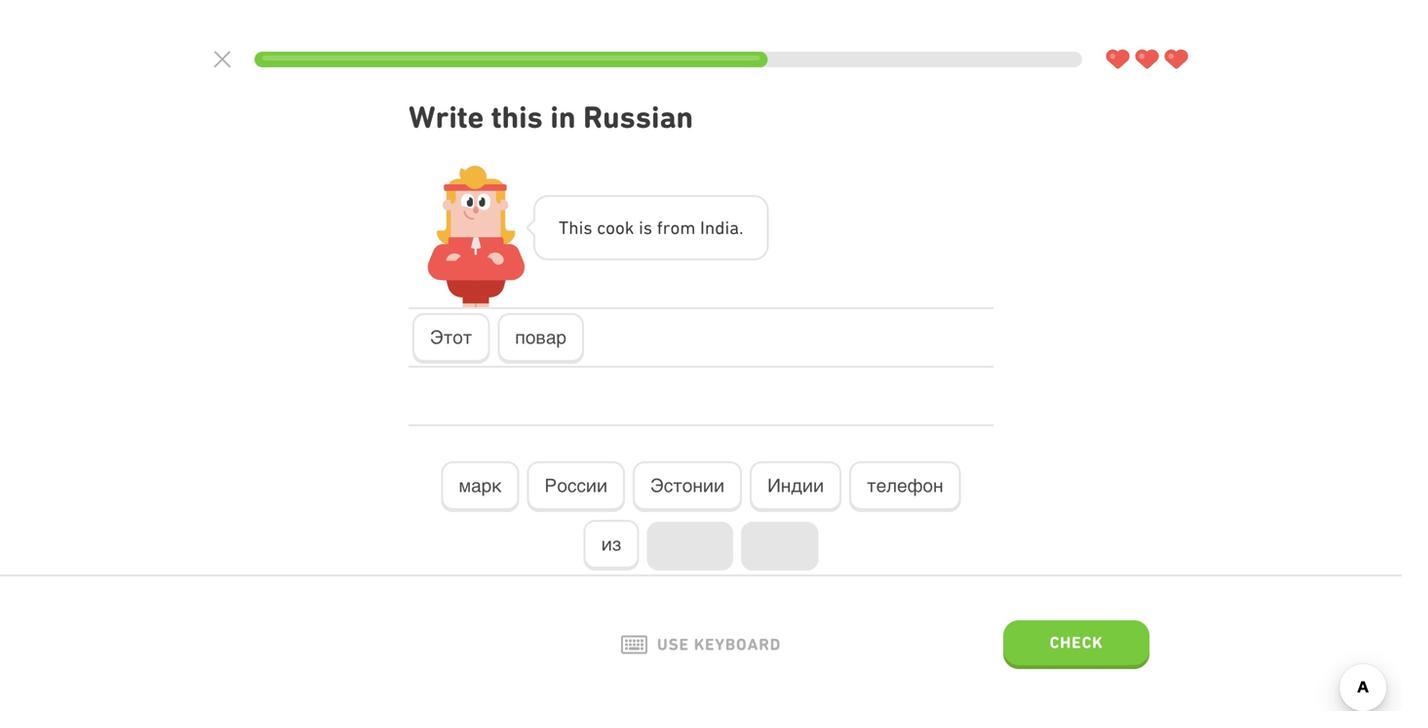 Task type: locate. For each thing, give the bounding box(es) containing it.
эстонии
[[651, 475, 725, 496]]

russian
[[583, 99, 694, 135]]

2 o from the left
[[615, 217, 625, 238]]

.
[[739, 217, 744, 238]]

1 horizontal spatial i
[[639, 217, 644, 238]]

keyboard
[[694, 635, 781, 654]]

i right k
[[639, 217, 644, 238]]

повар
[[515, 327, 567, 348]]

1 i from the left
[[579, 217, 584, 238]]

o right c at the top left
[[615, 217, 625, 238]]

t h i s c o o k i s
[[559, 217, 653, 238]]

o right f
[[671, 217, 680, 238]]

o
[[606, 217, 615, 238], [615, 217, 625, 238], [671, 217, 680, 238]]

0 horizontal spatial i
[[579, 217, 584, 238]]

0 horizontal spatial s
[[584, 217, 593, 238]]

3 o from the left
[[671, 217, 680, 238]]

o left k
[[606, 217, 615, 238]]

i left .
[[725, 217, 730, 238]]

2 horizontal spatial i
[[725, 217, 730, 238]]

этот button
[[413, 313, 490, 364]]

check button
[[1004, 620, 1150, 669]]

3 i from the left
[[725, 217, 730, 238]]

этот
[[430, 327, 472, 348]]

россии button
[[527, 461, 625, 512]]

s left c at the top left
[[584, 217, 593, 238]]

i
[[579, 217, 584, 238], [639, 217, 644, 238], [725, 217, 730, 238]]

use keyboard button
[[621, 635, 781, 654]]

1 o from the left
[[606, 217, 615, 238]]

s left f
[[644, 217, 653, 238]]

1 horizontal spatial s
[[644, 217, 653, 238]]

эстонии button
[[633, 461, 742, 512]]

m
[[680, 217, 696, 238]]

progress bar
[[255, 52, 1083, 67]]

f
[[657, 217, 663, 238]]

2 s from the left
[[644, 217, 653, 238]]

телефон button
[[850, 461, 961, 512]]

телефон
[[867, 475, 944, 496]]

s
[[584, 217, 593, 238], [644, 217, 653, 238]]

i right 't'
[[579, 217, 584, 238]]

in
[[550, 99, 576, 135]]

check
[[1050, 633, 1104, 652]]



Task type: vqa. For each thing, say whether or not it's contained in the screenshot.
щ
no



Task type: describe. For each thing, give the bounding box(es) containing it.
марк button
[[441, 461, 520, 512]]

2 i from the left
[[639, 217, 644, 238]]

t
[[559, 217, 569, 238]]

use
[[657, 635, 690, 654]]

россии
[[545, 475, 608, 496]]

f r o m
[[657, 217, 696, 238]]

d
[[715, 217, 725, 238]]

h
[[569, 217, 579, 238]]

марк
[[459, 475, 502, 496]]

use keyboard
[[657, 635, 781, 654]]

write this in russian
[[409, 99, 694, 135]]

r
[[663, 217, 671, 238]]

повар button
[[498, 313, 584, 364]]

1 s from the left
[[584, 217, 593, 238]]

c
[[597, 217, 606, 238]]

индии
[[768, 475, 824, 496]]

индии button
[[750, 461, 842, 512]]

n
[[705, 217, 715, 238]]

из
[[602, 534, 622, 555]]

i
[[700, 217, 705, 238]]

this
[[491, 99, 543, 135]]

write
[[409, 99, 484, 135]]

a
[[730, 217, 739, 238]]

k
[[625, 217, 634, 238]]

из button
[[584, 520, 639, 571]]

i n d i a .
[[700, 217, 744, 238]]



